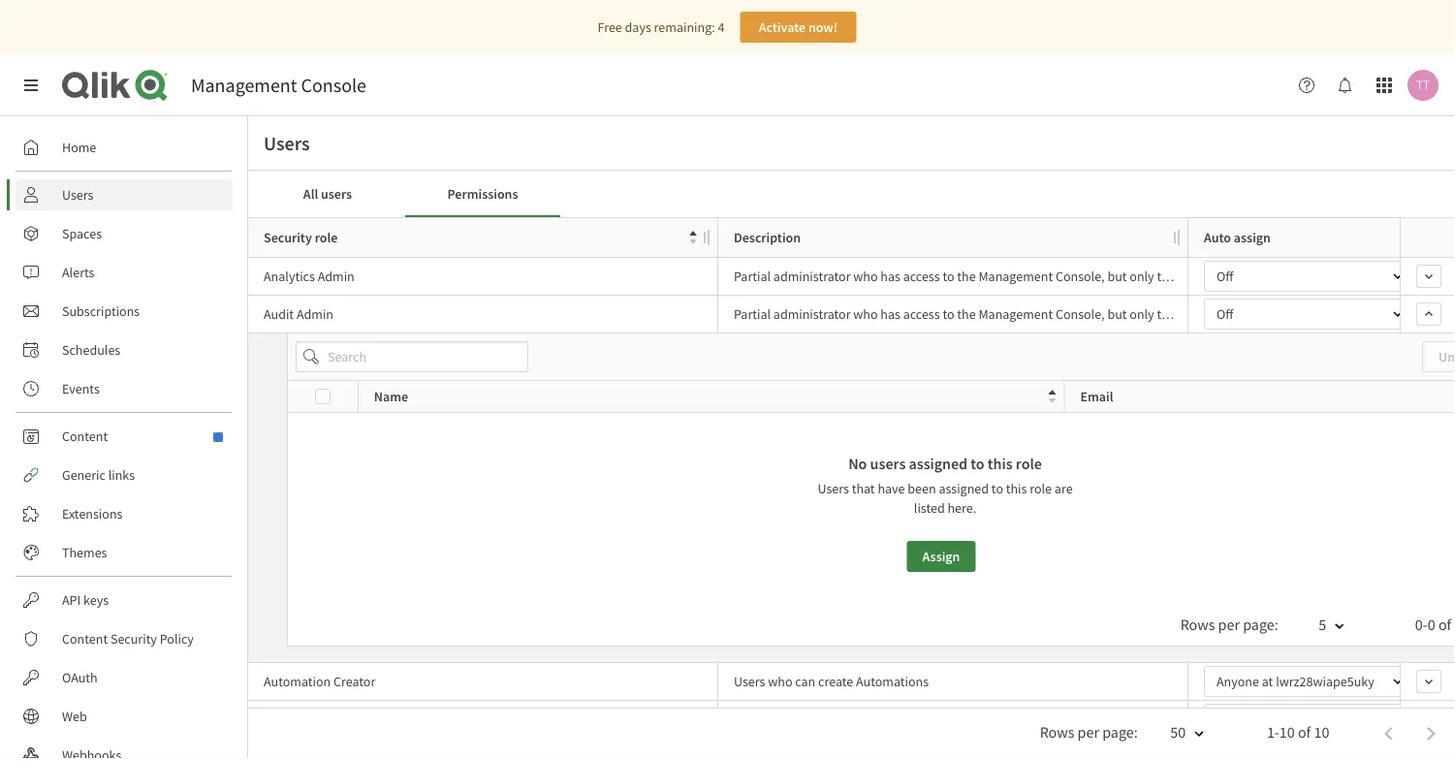 Task type: vqa. For each thing, say whether or not it's contained in the screenshot.
governance
yes



Task type: describe. For each thing, give the bounding box(es) containing it.
spaces link
[[16, 218, 233, 249]]

rows for 50
[[1040, 723, 1075, 742]]

0
[[1428, 615, 1436, 635]]

email
[[1081, 388, 1114, 405]]

events
[[1172, 305, 1209, 323]]

at
[[1262, 673, 1273, 690]]

0 vertical spatial this
[[988, 454, 1013, 473]]

console
[[301, 73, 367, 97]]

partial administrator who has access to the management console, but only to events element
[[734, 304, 1209, 324]]

anyone at lwrz28wiape5uky
[[1217, 673, 1375, 690]]

of for 0-0 of 
[[1439, 615, 1452, 635]]

who for partial administrator who has access to the management console, but only to the areas of governance and content
[[854, 268, 878, 285]]

navigation pane element
[[0, 124, 247, 759]]

no users assigned to this role users that have been assigned to this role are listed here.
[[818, 454, 1073, 517]]

all
[[303, 185, 318, 202]]

content for content security policy
[[62, 630, 108, 648]]

email button
[[1081, 383, 1454, 410]]

permissions
[[448, 185, 518, 202]]

audit
[[264, 305, 294, 323]]

assign
[[923, 548, 960, 565]]

subscriptions
[[62, 303, 140, 320]]

generic links link
[[16, 460, 233, 491]]

are
[[1055, 480, 1073, 497]]

console, for the
[[1056, 268, 1105, 285]]

ad for partial administrator who has access to the management console, but only to the areas of governance and content
[[1440, 268, 1454, 285]]

users who can create automations
[[734, 673, 929, 690]]

generic links
[[62, 466, 135, 484]]

activate now! link
[[740, 12, 857, 43]]

of for 1-10 of 10
[[1298, 723, 1311, 742]]

admin for audit admin
[[297, 305, 334, 323]]

automations
[[856, 673, 929, 690]]

analytics admin
[[264, 268, 355, 285]]

home
[[62, 139, 96, 156]]

themes
[[62, 544, 107, 561]]

partial for partial administrator who has access to the management console, but only to the areas of governance and content
[[734, 268, 771, 285]]

areas
[[1193, 268, 1224, 285]]

extensions link
[[16, 498, 233, 529]]

links
[[108, 466, 135, 484]]

management for partial administrator who has access to the management console, but only to events off
[[979, 305, 1053, 323]]

rows per page: for 5
[[1181, 615, 1279, 635]]

1 vertical spatial assigned
[[939, 480, 989, 497]]

events link
[[16, 373, 233, 404]]

oauth
[[62, 669, 98, 686]]

0 vertical spatial management
[[191, 73, 297, 97]]

automation
[[264, 673, 331, 690]]

now!
[[809, 18, 838, 36]]

rows for 5
[[1181, 615, 1215, 635]]

has for partial administrator who has access to the management console, but only to events off
[[881, 305, 901, 323]]

activate now!
[[759, 18, 838, 36]]

subscriptions link
[[16, 296, 233, 327]]

console, for events
[[1056, 305, 1105, 323]]

use
[[1440, 673, 1454, 690]]

off field for partial administrator who has access to the management console, but only to the areas of governance and content
[[1204, 261, 1416, 292]]

1 vertical spatial this
[[1006, 480, 1027, 497]]

auto assign
[[1204, 229, 1271, 246]]

users for no
[[870, 454, 906, 473]]

partial administrator who has access to the management console, but only to the areas of governance and content element
[[734, 267, 1377, 286]]

assign button
[[907, 541, 976, 572]]

management console element
[[191, 73, 367, 97]]

api keys link
[[16, 585, 233, 616]]

partial administrator who has access to the management console, but only to events off
[[734, 305, 1234, 323]]

anyone
[[1217, 673, 1259, 690]]

close sidebar menu image
[[23, 78, 39, 93]]

content security policy link
[[16, 623, 233, 654]]

lwrz28wiape5uky
[[1276, 673, 1375, 690]]

description
[[734, 229, 801, 246]]

and
[[1309, 268, 1331, 285]]

1-
[[1267, 723, 1280, 742]]

automation creator
[[264, 673, 376, 690]]

extensions
[[62, 505, 123, 523]]

events
[[62, 380, 100, 398]]

have
[[878, 480, 905, 497]]

web
[[62, 708, 87, 725]]

analytics
[[264, 268, 315, 285]]

5
[[1319, 615, 1327, 635]]

policy
[[160, 630, 194, 648]]

content for content
[[62, 428, 108, 445]]

all users button
[[250, 171, 405, 217]]

that
[[852, 480, 875, 497]]

home link
[[16, 132, 233, 163]]

content security policy
[[62, 630, 194, 648]]

here.
[[948, 499, 977, 517]]

terry turtle image
[[1408, 70, 1439, 101]]

generic
[[62, 466, 106, 484]]

content link
[[16, 421, 233, 452]]

users link
[[16, 179, 233, 210]]

1-10 of 10
[[1267, 723, 1330, 742]]

0 horizontal spatial of
[[1226, 268, 1238, 285]]

assign
[[1234, 229, 1271, 246]]

only for events
[[1130, 305, 1154, 323]]

alerts
[[62, 264, 94, 281]]

users inside navigation pane element
[[62, 186, 94, 204]]



Task type: locate. For each thing, give the bounding box(es) containing it.
1 vertical spatial rows per page:
[[1040, 723, 1138, 742]]

0 vertical spatial has
[[881, 268, 901, 285]]

0 vertical spatial users
[[321, 185, 352, 202]]

2 10 from the left
[[1314, 723, 1330, 742]]

1 vertical spatial administrator
[[774, 305, 851, 323]]

0 vertical spatial who
[[854, 268, 878, 285]]

new connector image
[[213, 432, 223, 442]]

listed
[[914, 499, 945, 517]]

assigned
[[909, 454, 968, 473], [939, 480, 989, 497]]

off field down assign
[[1204, 261, 1416, 292]]

1 horizontal spatial page:
[[1243, 615, 1279, 635]]

web link
[[16, 701, 233, 732]]

management for partial administrator who has access to the management console, but only to the areas of governance and content
[[979, 268, 1053, 285]]

admin right analytics
[[318, 268, 355, 285]]

0 vertical spatial rows per page:
[[1181, 615, 1279, 635]]

1 horizontal spatial per
[[1218, 615, 1240, 635]]

2 partial from the top
[[734, 305, 771, 323]]

create
[[818, 673, 854, 690]]

0 vertical spatial content
[[62, 428, 108, 445]]

but for the
[[1108, 268, 1127, 285]]

admin right the audit
[[297, 305, 334, 323]]

to
[[943, 268, 955, 285], [1157, 268, 1169, 285], [943, 305, 955, 323], [1157, 305, 1169, 323], [971, 454, 985, 473], [992, 480, 1004, 497]]

all users
[[303, 185, 352, 202]]

only
[[1130, 268, 1154, 285], [1130, 305, 1154, 323]]

1 only from the top
[[1130, 268, 1154, 285]]

1 vertical spatial off
[[1217, 305, 1234, 323]]

1 off field from the top
[[1204, 261, 1416, 292]]

10 right 1-
[[1314, 723, 1330, 742]]

0 horizontal spatial per
[[1078, 723, 1100, 742]]

1 horizontal spatial users
[[870, 454, 906, 473]]

this
[[988, 454, 1013, 473], [1006, 480, 1027, 497]]

0 horizontal spatial rows
[[1040, 723, 1075, 742]]

off right events in the right top of the page
[[1217, 305, 1234, 323]]

keys
[[83, 591, 109, 609]]

assigned up been
[[909, 454, 968, 473]]

name
[[374, 388, 408, 405]]

rows per page: for 50
[[1040, 723, 1138, 742]]

2 vertical spatial role
[[1030, 480, 1052, 497]]

but for events
[[1108, 305, 1127, 323]]

0 vertical spatial rows
[[1181, 615, 1215, 635]]

who
[[854, 268, 878, 285], [854, 305, 878, 323], [768, 673, 793, 690]]

administrator for partial administrator who has access to the management console, but only to the areas of governance and content
[[774, 268, 851, 285]]

the for the
[[957, 268, 976, 285]]

2 off from the top
[[1217, 305, 1234, 323]]

security role button
[[264, 224, 697, 251]]

has
[[881, 268, 901, 285], [881, 305, 901, 323]]

off field for partial administrator who has access to the management console, but only to events
[[1204, 299, 1416, 330]]

2 console, from the top
[[1056, 305, 1105, 323]]

content
[[1334, 268, 1377, 285]]

audit admin
[[264, 305, 334, 323]]

of right 0
[[1439, 615, 1452, 635]]

1 vertical spatial users
[[870, 454, 906, 473]]

security role
[[264, 229, 338, 246]]

4
[[718, 18, 725, 36]]

role
[[315, 229, 338, 246], [1016, 454, 1042, 473], [1030, 480, 1052, 497]]

0 vertical spatial access
[[903, 268, 940, 285]]

role inside security role button
[[315, 229, 338, 246]]

security up analytics
[[264, 229, 312, 246]]

2 ad from the top
[[1440, 305, 1454, 323]]

management up partial administrator who has access to the management console, but only to events off on the right top of the page
[[979, 268, 1053, 285]]

spaces
[[62, 225, 102, 242]]

users left that
[[818, 480, 849, 497]]

activate
[[759, 18, 806, 36]]

page: for 5
[[1243, 615, 1279, 635]]

0 vertical spatial ad
[[1440, 268, 1454, 285]]

1 vertical spatial only
[[1130, 305, 1154, 323]]

access for partial administrator who has access to the management console, but only to events off
[[903, 305, 940, 323]]

the
[[957, 268, 976, 285], [1172, 268, 1190, 285], [957, 305, 976, 323]]

per
[[1218, 615, 1240, 635], [1078, 723, 1100, 742]]

but
[[1108, 268, 1127, 285], [1108, 305, 1127, 323]]

security inside button
[[264, 229, 312, 246]]

0 vertical spatial per
[[1218, 615, 1240, 635]]

has for partial administrator who has access to the management console, but only to the areas of governance and content
[[881, 268, 901, 285]]

security inside navigation pane element
[[110, 630, 157, 648]]

0 horizontal spatial page:
[[1103, 723, 1138, 742]]

users
[[321, 185, 352, 202], [870, 454, 906, 473]]

2 but from the top
[[1108, 305, 1127, 323]]

2 vertical spatial management
[[979, 305, 1053, 323]]

2 horizontal spatial of
[[1439, 615, 1452, 635]]

per for 50
[[1078, 723, 1100, 742]]

admin
[[318, 268, 355, 285], [297, 305, 334, 323]]

access for partial administrator who has access to the management console, but only to the areas of governance and content
[[903, 268, 940, 285]]

governance
[[1240, 268, 1306, 285]]

api keys
[[62, 591, 109, 609]]

per up anyone
[[1218, 615, 1240, 635]]

access
[[903, 268, 940, 285], [903, 305, 940, 323]]

1 content from the top
[[62, 428, 108, 445]]

1 off from the top
[[1217, 268, 1234, 285]]

ad for partial administrator who has access to the management console, but only to events
[[1440, 305, 1454, 323]]

0-
[[1416, 615, 1428, 635]]

Search text field
[[296, 341, 528, 372]]

content
[[62, 428, 108, 445], [62, 630, 108, 648]]

1 vertical spatial content
[[62, 630, 108, 648]]

content down the api keys
[[62, 630, 108, 648]]

but left areas
[[1108, 268, 1127, 285]]

only for the
[[1130, 268, 1154, 285]]

0 vertical spatial partial
[[734, 268, 771, 285]]

users up have
[[870, 454, 906, 473]]

0 vertical spatial role
[[315, 229, 338, 246]]

off
[[1217, 268, 1234, 285], [1217, 305, 1234, 323]]

assigned up here.
[[939, 480, 989, 497]]

tab list
[[250, 171, 1452, 217]]

2 access from the top
[[903, 305, 940, 323]]

api
[[62, 591, 81, 609]]

administrator for partial administrator who has access to the management console, but only to events off
[[774, 305, 851, 323]]

1 vertical spatial but
[[1108, 305, 1127, 323]]

0 vertical spatial admin
[[318, 268, 355, 285]]

0 vertical spatial only
[[1130, 268, 1154, 285]]

0 horizontal spatial rows per page:
[[1040, 723, 1138, 742]]

1 vertical spatial ad
[[1440, 305, 1454, 323]]

security up oauth link
[[110, 630, 157, 648]]

0 vertical spatial administrator
[[774, 268, 851, 285]]

per left 50
[[1078, 723, 1100, 742]]

page:
[[1243, 615, 1279, 635], [1103, 723, 1138, 742]]

the up "partial administrator who has access to the management console, but only to events" "element"
[[957, 268, 976, 285]]

1 vertical spatial rows
[[1040, 723, 1075, 742]]

partial administrator who has access to the management console, but only to the areas of governance and content
[[734, 268, 1377, 285]]

0 vertical spatial page:
[[1243, 615, 1279, 635]]

1 vertical spatial console,
[[1056, 305, 1105, 323]]

who for partial administrator who has access to the management console, but only to events off
[[854, 305, 878, 323]]

1 vertical spatial security
[[110, 630, 157, 648]]

content up generic
[[62, 428, 108, 445]]

1 vertical spatial off field
[[1204, 299, 1416, 330]]

0 vertical spatial assigned
[[909, 454, 968, 473]]

only left areas
[[1130, 268, 1154, 285]]

0 vertical spatial off field
[[1204, 261, 1416, 292]]

users up spaces
[[62, 186, 94, 204]]

users
[[264, 131, 310, 156], [62, 186, 94, 204], [818, 480, 849, 497], [734, 673, 765, 690]]

1 but from the top
[[1108, 268, 1127, 285]]

Anyone at lwrz28wiape5uky field
[[1204, 666, 1416, 697]]

0 horizontal spatial users
[[321, 185, 352, 202]]

been
[[908, 480, 936, 497]]

creator
[[334, 673, 376, 690]]

1 vertical spatial access
[[903, 305, 940, 323]]

management down the partial administrator who has access to the management console, but only to the areas of governance and content element
[[979, 305, 1053, 323]]

1 horizontal spatial of
[[1298, 723, 1311, 742]]

partial
[[734, 268, 771, 285], [734, 305, 771, 323]]

Off field
[[1204, 261, 1416, 292], [1204, 299, 1416, 330]]

0 vertical spatial security
[[264, 229, 312, 246]]

can
[[795, 673, 816, 690]]

50 button
[[1147, 717, 1217, 751]]

1 administrator from the top
[[774, 268, 851, 285]]

1 partial from the top
[[734, 268, 771, 285]]

schedules
[[62, 341, 120, 359]]

0 horizontal spatial 10
[[1280, 723, 1295, 742]]

2 administrator from the top
[[774, 305, 851, 323]]

rows
[[1181, 615, 1215, 635], [1040, 723, 1075, 742]]

the for events
[[957, 305, 976, 323]]

management console
[[191, 73, 367, 97]]

remaining:
[[654, 18, 715, 36]]

1 horizontal spatial 10
[[1314, 723, 1330, 742]]

1 vertical spatial partial
[[734, 305, 771, 323]]

per for 5
[[1218, 615, 1240, 635]]

10
[[1280, 723, 1295, 742], [1314, 723, 1330, 742]]

users left can
[[734, 673, 765, 690]]

1 vertical spatial role
[[1016, 454, 1042, 473]]

0 vertical spatial console,
[[1056, 268, 1105, 285]]

1 horizontal spatial security
[[264, 229, 312, 246]]

alerts link
[[16, 257, 233, 288]]

off field down "and"
[[1204, 299, 1416, 330]]

5 button
[[1288, 609, 1358, 643]]

1 vertical spatial has
[[881, 305, 901, 323]]

page: for 50
[[1103, 723, 1138, 742]]

1 vertical spatial of
[[1439, 615, 1452, 635]]

tab list containing all users
[[250, 171, 1452, 217]]

1 vertical spatial page:
[[1103, 723, 1138, 742]]

50
[[1171, 723, 1186, 742]]

1 console, from the top
[[1056, 268, 1105, 285]]

but down partial administrator who has access to the management console, but only to the areas of governance and content
[[1108, 305, 1127, 323]]

management
[[191, 73, 297, 97], [979, 268, 1053, 285], [979, 305, 1053, 323]]

no
[[849, 454, 867, 473]]

admin for analytics admin
[[318, 268, 355, 285]]

2 content from the top
[[62, 630, 108, 648]]

10 down anyone at lwrz28wiape5uky
[[1280, 723, 1295, 742]]

page: up at
[[1243, 615, 1279, 635]]

rows per page: up anyone
[[1181, 615, 1279, 635]]

users inside button
[[321, 185, 352, 202]]

free days remaining: 4
[[598, 18, 725, 36]]

schedules link
[[16, 335, 233, 366]]

0 vertical spatial but
[[1108, 268, 1127, 285]]

days
[[625, 18, 651, 36]]

rows per page:
[[1181, 615, 1279, 635], [1040, 723, 1138, 742]]

oauth link
[[16, 662, 233, 693]]

administrator
[[774, 268, 851, 285], [774, 305, 851, 323]]

of right 1-
[[1298, 723, 1311, 742]]

1 vertical spatial per
[[1078, 723, 1100, 742]]

2 vertical spatial of
[[1298, 723, 1311, 742]]

2 off field from the top
[[1204, 299, 1416, 330]]

1 ad from the top
[[1440, 268, 1454, 285]]

2 has from the top
[[881, 305, 901, 323]]

console,
[[1056, 268, 1105, 285], [1056, 305, 1105, 323]]

of right areas
[[1226, 268, 1238, 285]]

users inside no users assigned to this role users that have been assigned to this role are listed here.
[[818, 480, 849, 497]]

of
[[1226, 268, 1238, 285], [1439, 615, 1452, 635], [1298, 723, 1311, 742]]

users right all
[[321, 185, 352, 202]]

management left console
[[191, 73, 297, 97]]

partial for partial administrator who has access to the management console, but only to events off
[[734, 305, 771, 323]]

1 horizontal spatial rows
[[1181, 615, 1215, 635]]

name button
[[374, 383, 1056, 410]]

rows per page: left 50
[[1040, 723, 1138, 742]]

users inside no users assigned to this role users that have been assigned to this role are listed here.
[[870, 454, 906, 473]]

auto
[[1204, 229, 1231, 246]]

1 access from the top
[[903, 268, 940, 285]]

0 vertical spatial off
[[1217, 268, 1234, 285]]

1 vertical spatial admin
[[297, 305, 334, 323]]

users up all
[[264, 131, 310, 156]]

only left events in the right top of the page
[[1130, 305, 1154, 323]]

2 only from the top
[[1130, 305, 1154, 323]]

1 vertical spatial management
[[979, 268, 1053, 285]]

1 vertical spatial who
[[854, 305, 878, 323]]

1 has from the top
[[881, 268, 901, 285]]

2 vertical spatial who
[[768, 673, 793, 690]]

the down the partial administrator who has access to the management console, but only to the areas of governance and content element
[[957, 305, 976, 323]]

0 vertical spatial of
[[1226, 268, 1238, 285]]

free
[[598, 18, 622, 36]]

themes link
[[16, 537, 233, 568]]

permissions button
[[405, 171, 560, 217]]

1 horizontal spatial rows per page:
[[1181, 615, 1279, 635]]

page: left 50
[[1103, 723, 1138, 742]]

off down auto
[[1217, 268, 1234, 285]]

the left areas
[[1172, 268, 1190, 285]]

0 horizontal spatial security
[[110, 630, 157, 648]]

1 10 from the left
[[1280, 723, 1295, 742]]

users for all
[[321, 185, 352, 202]]



